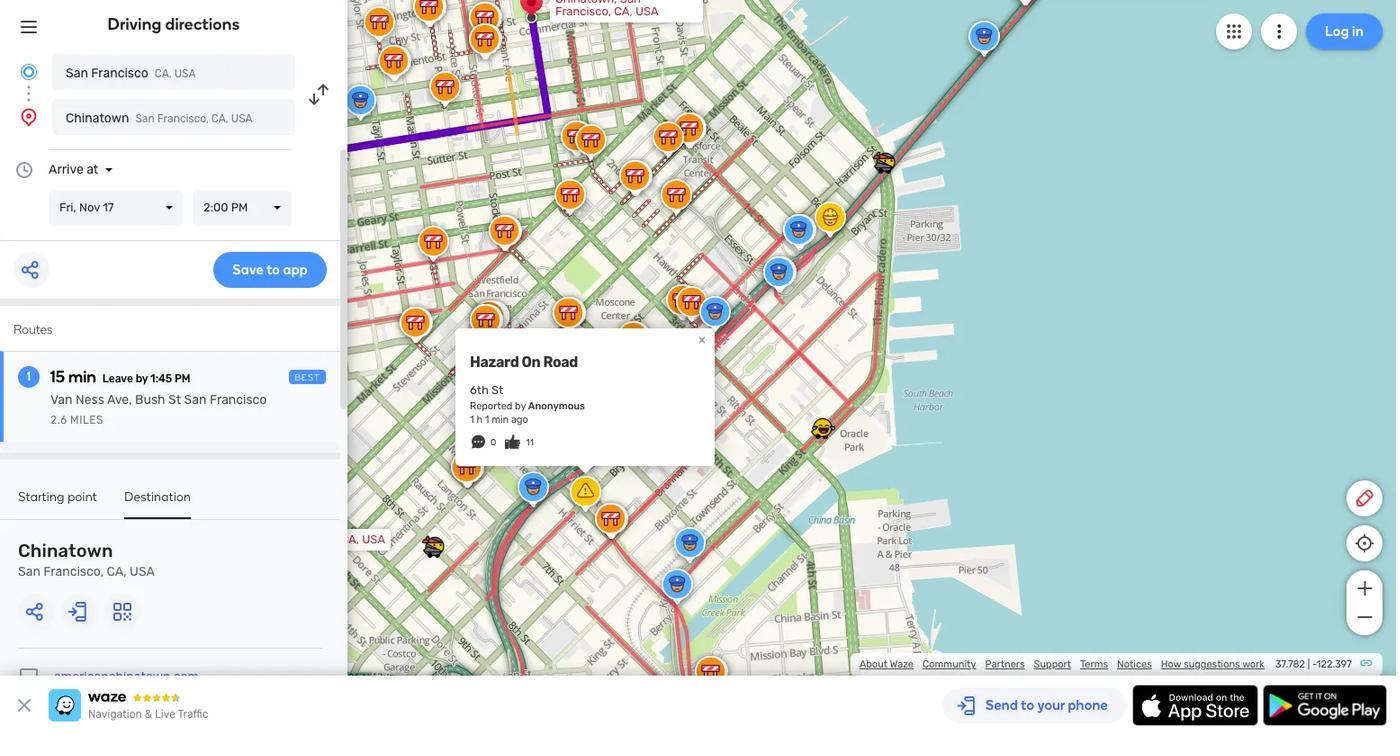 Task type: describe. For each thing, give the bounding box(es) containing it.
san inside chinatown, san francisco, ca, usa
[[620, 0, 641, 5]]

partners link
[[985, 659, 1025, 671]]

11
[[526, 438, 534, 448]]

6th
[[470, 383, 489, 397]]

ca, inside san francisco ca, usa
[[155, 68, 172, 80]]

hazard
[[470, 354, 519, 371]]

destination
[[124, 490, 191, 505]]

ca, inside chinatown, san francisco, ca, usa
[[614, 5, 633, 18]]

san inside the van ness ave, bush st san francisco 2.6 miles
[[184, 393, 207, 408]]

h
[[477, 414, 483, 426]]

6th st reported by anonymous 1 h 1 min ago
[[470, 383, 585, 426]]

1 vertical spatial chinatown
[[18, 540, 113, 562]]

zoom out image
[[1354, 607, 1376, 628]]

americanchinatown.com
[[54, 670, 199, 685]]

0
[[491, 438, 496, 448]]

15
[[50, 367, 65, 387]]

routes
[[14, 322, 52, 338]]

about
[[860, 659, 888, 671]]

community link
[[923, 659, 976, 671]]

chinatown, san francisco, ca, usa
[[555, 0, 659, 18]]

37.782
[[1276, 659, 1305, 671]]

waze
[[890, 659, 914, 671]]

current location image
[[18, 61, 40, 83]]

terms
[[1080, 659, 1108, 671]]

suggestions
[[1184, 659, 1240, 671]]

road
[[543, 354, 578, 371]]

terms link
[[1080, 659, 1108, 671]]

computer image
[[18, 667, 40, 689]]

live
[[155, 709, 175, 721]]

san francisco, ca, usa
[[258, 533, 385, 546]]

st inside the van ness ave, bush st san francisco 2.6 miles
[[168, 393, 181, 408]]

notices
[[1117, 659, 1152, 671]]

starting
[[18, 490, 64, 505]]

partners
[[985, 659, 1025, 671]]

at
[[87, 162, 98, 177]]

driving
[[108, 14, 162, 34]]

notices link
[[1117, 659, 1152, 671]]

fri, nov 17 list box
[[49, 190, 184, 226]]

0 vertical spatial chinatown san francisco, ca, usa
[[66, 111, 253, 126]]

americanchinatown.com link
[[54, 670, 199, 685]]

francisco inside the van ness ave, bush st san francisco 2.6 miles
[[210, 393, 267, 408]]

usa inside san francisco ca, usa
[[174, 68, 196, 80]]

francisco, inside chinatown, san francisco, ca, usa
[[555, 5, 611, 18]]

starting point button
[[18, 490, 97, 518]]

&
[[145, 709, 152, 721]]

usa inside chinatown, san francisco, ca, usa
[[635, 5, 659, 18]]

ness
[[76, 393, 104, 408]]

pm inside list box
[[231, 201, 248, 214]]

×
[[698, 331, 706, 348]]

fri,
[[59, 201, 76, 214]]

traffic
[[178, 709, 208, 721]]

2:00
[[203, 201, 228, 214]]

navigation
[[88, 709, 142, 721]]

1 vertical spatial chinatown san francisco, ca, usa
[[18, 540, 155, 580]]



Task type: vqa. For each thing, say whether or not it's contained in the screenshot.
az.gov on the left bottom
no



Task type: locate. For each thing, give the bounding box(es) containing it.
zoom in image
[[1354, 578, 1376, 600]]

arrive at
[[49, 162, 98, 177]]

chinatown san francisco, ca, usa down san francisco ca, usa
[[66, 111, 253, 126]]

work
[[1243, 659, 1265, 671]]

1 vertical spatial min
[[492, 414, 509, 426]]

reported
[[470, 401, 513, 412]]

best
[[295, 373, 320, 384]]

0 vertical spatial chinatown
[[66, 111, 129, 126]]

min inside 6th st reported by anonymous 1 h 1 min ago
[[492, 414, 509, 426]]

0 horizontal spatial 1
[[27, 369, 31, 384]]

by inside 15 min leave by 1:45 pm
[[136, 373, 148, 385]]

1 horizontal spatial st
[[492, 383, 503, 397]]

about waze community partners support terms notices how suggestions work
[[860, 659, 1265, 671]]

ave,
[[107, 393, 132, 408]]

-
[[1312, 659, 1317, 671]]

chinatown,
[[555, 0, 617, 5]]

van ness ave, bush st san francisco 2.6 miles
[[50, 393, 267, 427]]

anonymous
[[528, 401, 585, 412]]

pencil image
[[1354, 488, 1376, 510]]

location image
[[18, 106, 40, 128]]

by for st
[[515, 401, 526, 412]]

clock image
[[14, 159, 35, 181]]

starting point
[[18, 490, 97, 505]]

0 horizontal spatial pm
[[175, 373, 191, 385]]

francisco,
[[555, 5, 611, 18], [157, 113, 209, 125], [282, 533, 338, 546], [44, 564, 104, 580]]

0 vertical spatial min
[[68, 367, 96, 387]]

ago
[[511, 414, 528, 426]]

0 vertical spatial francisco
[[91, 66, 148, 81]]

leave
[[103, 373, 133, 385]]

destination button
[[124, 490, 191, 519]]

how suggestions work link
[[1161, 659, 1265, 671]]

min down reported
[[492, 414, 509, 426]]

nov
[[79, 201, 100, 214]]

van
[[50, 393, 73, 408]]

pm inside 15 min leave by 1:45 pm
[[175, 373, 191, 385]]

0 horizontal spatial by
[[136, 373, 148, 385]]

directions
[[165, 14, 240, 34]]

chinatown san francisco, ca, usa down point
[[18, 540, 155, 580]]

1 horizontal spatial by
[[515, 401, 526, 412]]

st up reported
[[492, 383, 503, 397]]

chinatown up at
[[66, 111, 129, 126]]

37.782 | -122.397
[[1276, 659, 1352, 671]]

arrive
[[49, 162, 83, 177]]

san
[[620, 0, 641, 5], [66, 66, 88, 81], [135, 113, 155, 125], [184, 393, 207, 408], [258, 533, 279, 546], [18, 564, 40, 580]]

san francisco ca, usa
[[66, 66, 196, 81]]

support link
[[1034, 659, 1071, 671]]

pm
[[231, 201, 248, 214], [175, 373, 191, 385]]

× link
[[694, 331, 710, 348]]

1 vertical spatial francisco
[[210, 393, 267, 408]]

driving directions
[[108, 14, 240, 34]]

by for min
[[136, 373, 148, 385]]

2:00 pm list box
[[193, 190, 292, 226]]

0 horizontal spatial min
[[68, 367, 96, 387]]

francisco right bush
[[210, 393, 267, 408]]

link image
[[1359, 656, 1374, 671]]

how
[[1161, 659, 1181, 671]]

0 horizontal spatial francisco
[[91, 66, 148, 81]]

1 left 15
[[27, 369, 31, 384]]

|
[[1308, 659, 1310, 671]]

hazard on road
[[470, 354, 578, 371]]

community
[[923, 659, 976, 671]]

2:00 pm
[[203, 201, 248, 214]]

bush
[[135, 393, 165, 408]]

francisco down driving
[[91, 66, 148, 81]]

2 horizontal spatial 1
[[485, 414, 489, 426]]

1 left the h
[[470, 414, 474, 426]]

min up ness
[[68, 367, 96, 387]]

1 vertical spatial by
[[515, 401, 526, 412]]

fri, nov 17
[[59, 201, 114, 214]]

by up ago
[[515, 401, 526, 412]]

chinatown san francisco, ca, usa
[[66, 111, 253, 126], [18, 540, 155, 580]]

by inside 6th st reported by anonymous 1 h 1 min ago
[[515, 401, 526, 412]]

st
[[492, 383, 503, 397], [168, 393, 181, 408]]

st right bush
[[168, 393, 181, 408]]

pm right 1:45
[[175, 373, 191, 385]]

pm right the 2:00
[[231, 201, 248, 214]]

17
[[103, 201, 114, 214]]

chinatown down starting point button
[[18, 540, 113, 562]]

1:45
[[150, 373, 172, 385]]

francisco
[[91, 66, 148, 81], [210, 393, 267, 408]]

point
[[68, 490, 97, 505]]

122.397
[[1317, 659, 1352, 671]]

1 horizontal spatial 1
[[470, 414, 474, 426]]

usa
[[635, 5, 659, 18], [174, 68, 196, 80], [231, 113, 253, 125], [362, 533, 385, 546], [130, 564, 155, 580]]

0 vertical spatial by
[[136, 373, 148, 385]]

st inside 6th st reported by anonymous 1 h 1 min ago
[[492, 383, 503, 397]]

by left 1:45
[[136, 373, 148, 385]]

1 horizontal spatial francisco
[[210, 393, 267, 408]]

ca,
[[614, 5, 633, 18], [155, 68, 172, 80], [211, 113, 228, 125], [341, 533, 359, 546], [107, 564, 127, 580]]

0 horizontal spatial st
[[168, 393, 181, 408]]

1
[[27, 369, 31, 384], [470, 414, 474, 426], [485, 414, 489, 426]]

by
[[136, 373, 148, 385], [515, 401, 526, 412]]

chinatown
[[66, 111, 129, 126], [18, 540, 113, 562]]

x image
[[14, 695, 35, 717]]

about waze link
[[860, 659, 914, 671]]

1 horizontal spatial min
[[492, 414, 509, 426]]

on
[[522, 354, 541, 371]]

0 vertical spatial pm
[[231, 201, 248, 214]]

miles
[[70, 414, 103, 427]]

navigation & live traffic
[[88, 709, 208, 721]]

support
[[1034, 659, 1071, 671]]

min
[[68, 367, 96, 387], [492, 414, 509, 426]]

1 horizontal spatial pm
[[231, 201, 248, 214]]

15 min leave by 1:45 pm
[[50, 367, 191, 387]]

1 right the h
[[485, 414, 489, 426]]

2.6
[[50, 414, 67, 427]]

1 vertical spatial pm
[[175, 373, 191, 385]]



